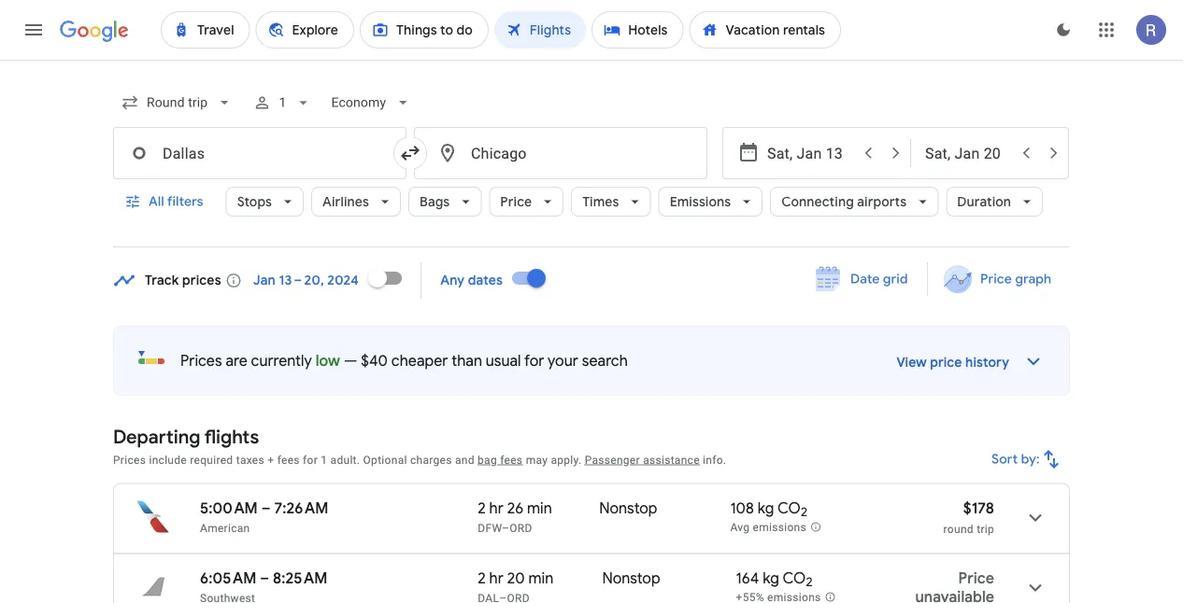 Task type: locate. For each thing, give the bounding box(es) containing it.
hr for 20
[[489, 569, 504, 588]]

all
[[149, 193, 164, 210]]

bag
[[478, 454, 497, 467]]

1 vertical spatial –
[[502, 522, 510, 535]]

1 vertical spatial nonstop flight. element
[[602, 569, 660, 591]]

total duration 2 hr 20 min. element
[[478, 569, 602, 591]]

price left the graph at the right top of the page
[[980, 271, 1012, 288]]

min
[[527, 499, 552, 518], [528, 569, 554, 588]]

0 vertical spatial prices
[[180, 352, 222, 371]]

nonstop for 2 hr 20 min
[[602, 569, 660, 588]]

view price history image
[[1011, 339, 1056, 384]]

kg
[[758, 499, 774, 518], [763, 569, 779, 588]]

main menu image
[[22, 19, 45, 41]]

your
[[548, 352, 578, 371]]

1 vertical spatial nonstop
[[602, 569, 660, 588]]

nonstop flight. element for 2 hr 20 min
[[602, 569, 660, 591]]

co inside 164 kg co 2
[[783, 569, 806, 588]]

nonstop
[[599, 499, 658, 518], [602, 569, 660, 588]]

1 horizontal spatial 1
[[321, 454, 327, 467]]

hr left 26
[[489, 499, 504, 518]]

min right 26
[[527, 499, 552, 518]]

history
[[966, 354, 1009, 371]]

26
[[507, 499, 524, 518]]

hr
[[489, 499, 504, 518], [489, 569, 504, 588]]

None search field
[[113, 80, 1070, 248]]

1 vertical spatial for
[[303, 454, 318, 467]]

for
[[524, 352, 544, 371], [303, 454, 318, 467]]

for left adult.
[[303, 454, 318, 467]]

– down 26
[[502, 522, 510, 535]]

emissions
[[753, 522, 807, 535]]

price inside price unavailable
[[959, 569, 994, 588]]

avg
[[730, 522, 750, 535]]

nonstop flight. element for 2 hr 26 min
[[599, 499, 658, 521]]

date grid
[[851, 271, 908, 288]]

change appearance image
[[1041, 7, 1086, 52]]

2 hr 26 min dfw – ord
[[478, 499, 552, 535]]

2
[[478, 499, 486, 518], [801, 505, 808, 521], [478, 569, 486, 588], [806, 575, 813, 591]]

1 vertical spatial hr
[[489, 569, 504, 588]]

2 hr from the top
[[489, 569, 504, 588]]

loading results progress bar
[[0, 60, 1183, 64]]

times
[[583, 193, 619, 210]]

min inside 2 hr 26 min dfw – ord
[[527, 499, 552, 518]]

price button
[[489, 179, 564, 224]]

– left 8:25 am at bottom
[[260, 569, 269, 588]]

min right '20'
[[528, 569, 554, 588]]

co inside 108 kg co 2
[[778, 499, 801, 518]]

0 horizontal spatial fees
[[277, 454, 300, 467]]

1 vertical spatial price
[[980, 271, 1012, 288]]

view
[[897, 354, 927, 371]]

0 vertical spatial –
[[261, 499, 271, 518]]

1 vertical spatial prices
[[113, 454, 146, 467]]

1 vertical spatial min
[[528, 569, 554, 588]]

kg right 164
[[763, 569, 779, 588]]

flight details. leaves dallas love field at 6:05 am on saturday, january 13 and arrives at o'hare international airport at 8:25 am on saturday, january 13. image
[[1013, 566, 1058, 604]]

fees right bag on the left bottom
[[500, 454, 523, 467]]

1 vertical spatial kg
[[763, 569, 779, 588]]

108
[[730, 499, 754, 518]]

2 vertical spatial –
[[260, 569, 269, 588]]

sort by: button
[[984, 437, 1070, 482]]

1 vertical spatial co
[[783, 569, 806, 588]]

0 vertical spatial price
[[500, 193, 532, 210]]

connecting
[[781, 193, 854, 210]]

assistance
[[643, 454, 700, 467]]

1 horizontal spatial fees
[[500, 454, 523, 467]]

price graph
[[980, 271, 1051, 288]]

1 button
[[245, 80, 320, 125]]

any dates
[[440, 272, 503, 289]]

6:05 am – 8:25 am
[[200, 569, 328, 588]]

price
[[500, 193, 532, 210], [980, 271, 1012, 288], [959, 569, 994, 588]]

track
[[145, 272, 179, 289]]

price right bags popup button
[[500, 193, 532, 210]]

than
[[452, 352, 482, 371]]

2 vertical spatial price
[[959, 569, 994, 588]]

hr left '20'
[[489, 569, 504, 588]]

departing flights
[[113, 425, 259, 449]]

0 horizontal spatial prices
[[113, 454, 146, 467]]

swap origin and destination. image
[[399, 142, 422, 164]]

jan 13 – 20, 2024
[[253, 272, 359, 289]]

2 up dfw
[[478, 499, 486, 518]]

price inside popup button
[[500, 193, 532, 210]]

price for price
[[500, 193, 532, 210]]

include
[[149, 454, 187, 467]]

0 vertical spatial hr
[[489, 499, 504, 518]]

8:25 am
[[273, 569, 328, 588]]

co up emissions
[[778, 499, 801, 518]]

fees right '+'
[[277, 454, 300, 467]]

0 vertical spatial 1
[[279, 95, 286, 110]]

avg emissions
[[730, 522, 807, 535]]

0 vertical spatial nonstop flight. element
[[599, 499, 658, 521]]

find the best price region
[[113, 256, 1070, 311]]

american
[[200, 522, 250, 535]]

–
[[261, 499, 271, 518], [502, 522, 510, 535], [260, 569, 269, 588]]

track prices
[[145, 272, 221, 289]]

prices
[[180, 352, 222, 371], [113, 454, 146, 467]]

prices for prices are currently low — $40 cheaper than usual for your search
[[180, 352, 222, 371]]

+
[[268, 454, 274, 467]]

passenger
[[585, 454, 640, 467]]

stops button
[[226, 179, 304, 224]]

are
[[226, 352, 247, 371]]

None text field
[[113, 127, 407, 179], [414, 127, 708, 179], [113, 127, 407, 179], [414, 127, 708, 179]]

108 kg co 2
[[730, 499, 808, 521]]

price for price graph
[[980, 271, 1012, 288]]

unavailable
[[915, 588, 994, 604]]

None field
[[113, 86, 241, 120], [324, 86, 420, 120], [113, 86, 241, 120], [324, 86, 420, 120]]

kg for 108
[[758, 499, 774, 518]]

2 right 164
[[806, 575, 813, 591]]

prices left are
[[180, 352, 222, 371]]

0 vertical spatial min
[[527, 499, 552, 518]]

hr inside 2 hr 26 min dfw – ord
[[489, 499, 504, 518]]

bags button
[[409, 179, 482, 224]]

Departure text field
[[767, 128, 853, 179]]

sort
[[992, 451, 1018, 468]]

for left 'your'
[[524, 352, 544, 371]]

– left arrival time: 7:26 am. text box
[[261, 499, 271, 518]]

sort by:
[[992, 451, 1040, 468]]

$40
[[361, 352, 388, 371]]

1 horizontal spatial prices
[[180, 352, 222, 371]]

prices for prices include required taxes + fees for 1 adult. optional charges and bag fees may apply. passenger assistance
[[113, 454, 146, 467]]

nonstop for 2 hr 26 min
[[599, 499, 658, 518]]

0 vertical spatial kg
[[758, 499, 774, 518]]

may
[[526, 454, 548, 467]]

0 vertical spatial co
[[778, 499, 801, 518]]

airlines
[[323, 193, 369, 210]]

co for 108
[[778, 499, 801, 518]]

1 hr from the top
[[489, 499, 504, 518]]

co right 164
[[783, 569, 806, 588]]

price down 'trip' at the bottom of the page
[[959, 569, 994, 588]]

5:00 am
[[200, 499, 258, 518]]

—
[[344, 352, 357, 371]]

nonstop flight. element
[[599, 499, 658, 521], [602, 569, 660, 591]]

price inside "button"
[[980, 271, 1012, 288]]

kg up avg emissions
[[758, 499, 774, 518]]

search
[[582, 352, 628, 371]]

0 vertical spatial for
[[524, 352, 544, 371]]

connecting airports
[[781, 193, 907, 210]]

kg inside 108 kg co 2
[[758, 499, 774, 518]]

0 vertical spatial nonstop
[[599, 499, 658, 518]]

2 up emissions
[[801, 505, 808, 521]]

usual
[[486, 352, 521, 371]]

kg inside 164 kg co 2
[[763, 569, 779, 588]]

2 inside 2 hr 26 min dfw – ord
[[478, 499, 486, 518]]

0 horizontal spatial 1
[[279, 95, 286, 110]]

passenger assistance button
[[585, 454, 700, 467]]

2024
[[327, 272, 359, 289]]

hr for 26
[[489, 499, 504, 518]]

1 vertical spatial 1
[[321, 454, 327, 467]]

– inside 5:00 am – 7:26 am american
[[261, 499, 271, 518]]

prices down departing
[[113, 454, 146, 467]]

Arrival time: 8:25 AM. text field
[[273, 569, 328, 588]]

fees
[[277, 454, 300, 467], [500, 454, 523, 467]]

stops
[[237, 193, 272, 210]]

date
[[851, 271, 880, 288]]

prices are currently low — $40 cheaper than usual for your search
[[180, 352, 628, 371]]

emissions button
[[659, 179, 763, 224]]



Task type: vqa. For each thing, say whether or not it's contained in the screenshot.
2 hr 26 min dfw – ord
yes



Task type: describe. For each thing, give the bounding box(es) containing it.
optional
[[363, 454, 407, 467]]

dfw
[[478, 522, 502, 535]]

1 inside "popup button"
[[279, 95, 286, 110]]

taxes
[[236, 454, 265, 467]]

date grid button
[[802, 263, 923, 296]]

price unavailable
[[915, 569, 994, 604]]

airlines button
[[311, 179, 401, 224]]

kg for 164
[[763, 569, 779, 588]]

connecting airports button
[[770, 179, 939, 224]]

learn more about tracked prices image
[[225, 272, 242, 289]]

flights
[[204, 425, 259, 449]]

$178
[[963, 499, 994, 518]]

– for 7:26 am
[[261, 499, 271, 518]]

13 – 20,
[[279, 272, 324, 289]]

164
[[736, 569, 759, 588]]

grid
[[883, 271, 908, 288]]

1 horizontal spatial for
[[524, 352, 544, 371]]

cheaper
[[391, 352, 448, 371]]

and
[[455, 454, 475, 467]]

2 inside 164 kg co 2
[[806, 575, 813, 591]]

Departure time: 5:00 AM. text field
[[200, 499, 258, 518]]

prices include required taxes + fees for 1 adult. optional charges and bag fees may apply. passenger assistance
[[113, 454, 700, 467]]

6:05 am
[[200, 569, 256, 588]]

leaves dallas/fort worth international airport at 5:00 am on saturday, january 13 and arrives at o'hare international airport at 7:26 am on saturday, january 13. element
[[200, 499, 328, 518]]

currently
[[251, 352, 312, 371]]

duration button
[[946, 179, 1043, 224]]

2 hr 20 min
[[478, 569, 554, 588]]

charges
[[410, 454, 452, 467]]

airports
[[857, 193, 907, 210]]

price
[[930, 354, 962, 371]]

– for 8:25 am
[[260, 569, 269, 588]]

7:26 am
[[274, 499, 328, 518]]

filters
[[167, 193, 203, 210]]

price graph button
[[932, 263, 1066, 296]]

dates
[[468, 272, 503, 289]]

view price history
[[897, 354, 1009, 371]]

duration
[[957, 193, 1011, 210]]

$178 round trip
[[944, 499, 994, 536]]

price for price unavailable
[[959, 569, 994, 588]]

0 horizontal spatial for
[[303, 454, 318, 467]]

2 fees from the left
[[500, 454, 523, 467]]

– inside 2 hr 26 min dfw – ord
[[502, 522, 510, 535]]

all filters button
[[113, 179, 218, 224]]

jan
[[253, 272, 276, 289]]

178 US dollars text field
[[963, 499, 994, 518]]

Return text field
[[925, 128, 1011, 179]]

2 left '20'
[[478, 569, 486, 588]]

round
[[944, 523, 974, 536]]

flight details. leaves dallas/fort worth international airport at 5:00 am on saturday, january 13 and arrives at o'hare international airport at 7:26 am on saturday, january 13. image
[[1013, 496, 1058, 541]]

required
[[190, 454, 233, 467]]

5:00 am – 7:26 am american
[[200, 499, 328, 535]]

co for 164
[[783, 569, 806, 588]]

164 kg co 2
[[736, 569, 813, 591]]

none search field containing all filters
[[113, 80, 1070, 248]]

1 fees from the left
[[277, 454, 300, 467]]

2 inside 108 kg co 2
[[801, 505, 808, 521]]

Arrival time: 7:26 AM. text field
[[274, 499, 328, 518]]

by:
[[1021, 451, 1040, 468]]

low
[[316, 352, 340, 371]]

graph
[[1015, 271, 1051, 288]]

bags
[[420, 193, 450, 210]]

min for 2 hr 20 min
[[528, 569, 554, 588]]

emissions
[[670, 193, 731, 210]]

prices
[[182, 272, 221, 289]]

total duration 2 hr 26 min. element
[[478, 499, 599, 521]]

any
[[440, 272, 465, 289]]

adult.
[[330, 454, 360, 467]]

departing flights main content
[[113, 256, 1070, 604]]

apply.
[[551, 454, 582, 467]]

min for 2 hr 26 min dfw – ord
[[527, 499, 552, 518]]

times button
[[571, 179, 651, 224]]

1 inside departing flights main content
[[321, 454, 327, 467]]

bag fees button
[[478, 454, 523, 467]]

ord
[[510, 522, 532, 535]]

all filters
[[149, 193, 203, 210]]

departing
[[113, 425, 200, 449]]

trip
[[977, 523, 994, 536]]

20
[[507, 569, 525, 588]]

Departure time: 6:05 AM. text field
[[200, 569, 256, 588]]

leaves dallas love field at 6:05 am on saturday, january 13 and arrives at o'hare international airport at 8:25 am on saturday, january 13. element
[[200, 569, 328, 588]]



